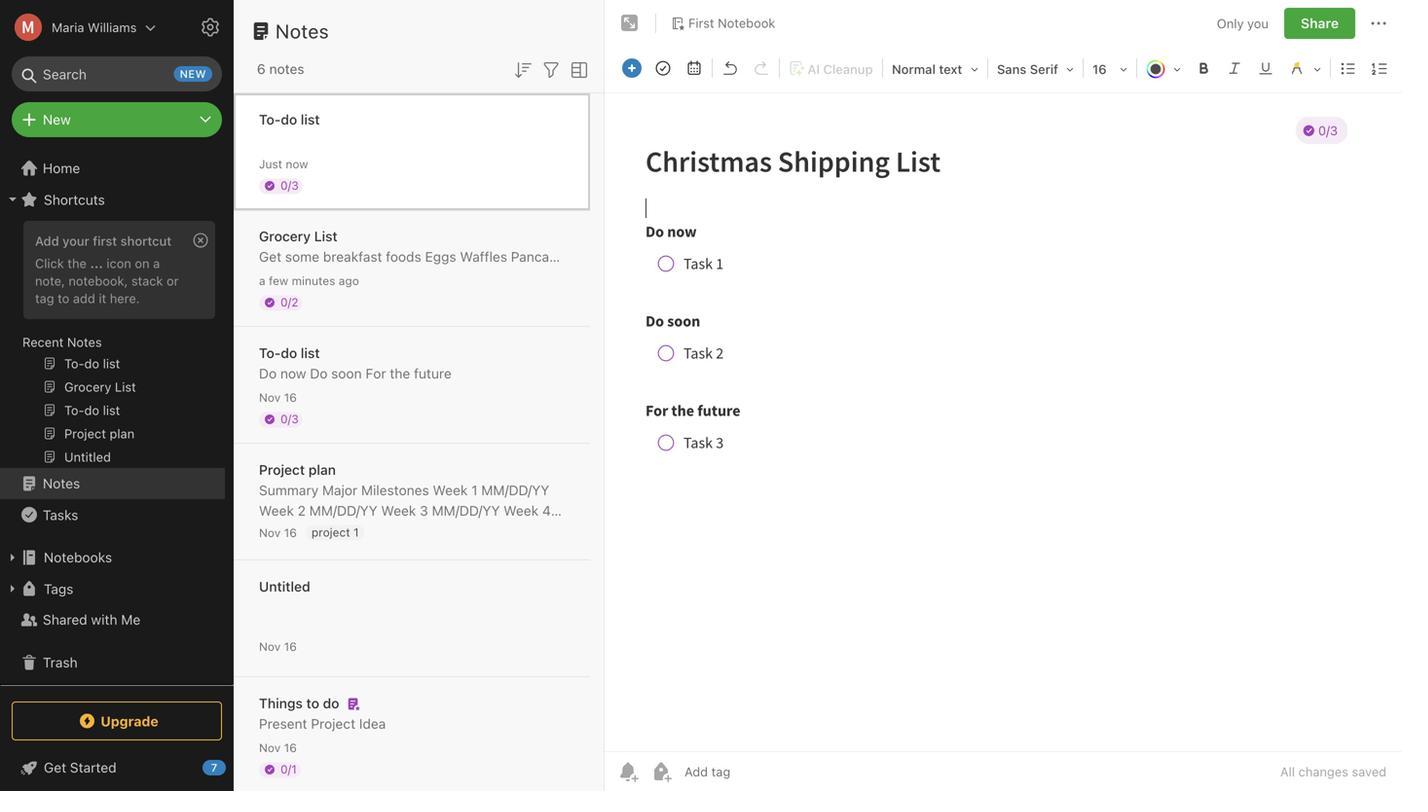 Task type: vqa. For each thing, say whether or not it's contained in the screenshot.
all changes saved
yes



Task type: describe. For each thing, give the bounding box(es) containing it.
maria williams
[[52, 20, 137, 35]]

ago
[[339, 274, 359, 288]]

add
[[73, 291, 95, 306]]

stack
[[131, 274, 163, 288]]

Heading level field
[[885, 55, 986, 83]]

notes
[[269, 61, 304, 77]]

numbered list image
[[1366, 55, 1394, 82]]

notebooks link
[[0, 542, 225, 574]]

nov for do now do soon for the future
[[259, 391, 281, 405]]

note window element
[[605, 0, 1402, 792]]

icon
[[107, 256, 131, 271]]

changes
[[1299, 765, 1349, 780]]

list for to-do list do now do soon for the future
[[301, 345, 320, 361]]

few
[[269, 274, 288, 288]]

first
[[689, 16, 714, 30]]

new
[[180, 68, 206, 80]]

Font color field
[[1139, 55, 1188, 83]]

normal
[[892, 62, 936, 76]]

me
[[121, 612, 140, 628]]

notebook,
[[69, 274, 128, 288]]

2 do from the left
[[310, 366, 328, 382]]

foods
[[386, 249, 421, 265]]

bold image
[[1190, 55, 1217, 82]]

maria
[[52, 20, 84, 35]]

present
[[259, 716, 307, 732]]

saved
[[1352, 765, 1387, 780]]

2 vertical spatial notes
[[43, 476, 80, 492]]

you
[[1248, 16, 1269, 30]]

started
[[431, 544, 491, 560]]

undo image
[[717, 55, 744, 82]]

plan
[[308, 462, 336, 478]]

notes inside note list element
[[276, 19, 329, 42]]

list for to-do list
[[301, 112, 320, 128]]

now inside to-do list do now do soon for the future
[[280, 366, 306, 382]]

tag
[[35, 291, 54, 306]]

shared with me link
[[0, 605, 225, 636]]

mm/dd/yy down major
[[309, 503, 378, 519]]

View options field
[[563, 56, 591, 82]]

Highlight field
[[1282, 55, 1328, 83]]

expand tags image
[[5, 581, 20, 597]]

task down project
[[304, 544, 332, 560]]

nov 16 for do now do soon for the future
[[259, 391, 297, 405]]

to- for to-do list do now do soon for the future
[[259, 345, 281, 361]]

tags
[[44, 581, 73, 597]]

week left 5
[[331, 523, 366, 540]]

task up track...
[[259, 544, 288, 560]]

text
[[939, 62, 962, 76]]

upgrade
[[101, 714, 158, 730]]

note,
[[35, 274, 65, 288]]

group inside 'tree'
[[0, 215, 225, 476]]

add tag image
[[650, 761, 673, 784]]

Search text field
[[25, 56, 208, 92]]

recent notes
[[22, 335, 102, 350]]

Account field
[[0, 8, 156, 47]]

get started
[[44, 760, 116, 776]]

0/1
[[280, 763, 297, 777]]

nov 16 for summary major milestones week 1 mm/dd/yy week 2 mm/dd/yy week 3 mm/dd/yy week 4 mm/dd/yy week 5 mm/dd/yy task 1 task 2 task 3 task 4 legend not started on track...
[[259, 526, 297, 540]]

or
[[167, 274, 179, 288]]

1 vertical spatial notes
[[67, 335, 102, 350]]

cereal
[[575, 249, 615, 265]]

get inside grocery list get some breakfast foods eggs waffles pancakes cereal
[[259, 249, 282, 265]]

recent
[[22, 335, 64, 350]]

pancakes
[[511, 249, 571, 265]]

16 for present project idea
[[284, 742, 297, 755]]

tags button
[[0, 574, 225, 605]]

expand notebooks image
[[5, 550, 20, 566]]

for
[[366, 366, 386, 382]]

things to do
[[259, 696, 339, 712]]

some
[[285, 249, 319, 265]]

shortcut
[[120, 234, 172, 248]]

track...
[[259, 564, 315, 580]]

mm/dd/yy down summary
[[259, 523, 327, 540]]

things
[[259, 696, 303, 712]]

6
[[257, 61, 266, 77]]

week up on at the bottom of the page
[[504, 503, 539, 519]]

with
[[91, 612, 117, 628]]

sans
[[997, 62, 1027, 76]]

16 for summary major milestones week 1 mm/dd/yy week 2 mm/dd/yy week 3 mm/dd/yy week 4 mm/dd/yy week 5 mm/dd/yy task 1 task 2 task 3 task 4 legend not started on track...
[[284, 526, 297, 540]]

only you
[[1217, 16, 1269, 30]]

click
[[35, 256, 64, 271]]

Font size field
[[1086, 55, 1135, 83]]

to inside note list element
[[306, 696, 319, 712]]

legend
[[348, 544, 395, 560]]

grocery list get some breakfast foods eggs waffles pancakes cereal
[[259, 228, 615, 265]]

2 vertical spatial do
[[323, 696, 339, 712]]

task up started
[[453, 523, 482, 540]]

home
[[43, 160, 80, 176]]

italic image
[[1221, 55, 1248, 82]]

week down summary
[[259, 503, 294, 519]]

mm/dd/yy up on at the bottom of the page
[[481, 483, 549, 499]]

task up on at the bottom of the page
[[496, 523, 524, 540]]

add filters image
[[540, 58, 563, 82]]

0/2
[[280, 296, 298, 309]]

untitled
[[259, 579, 310, 595]]

tree containing home
[[0, 153, 234, 690]]

Add tag field
[[683, 764, 829, 781]]

Help and Learning task checklist field
[[0, 753, 234, 784]]

serif
[[1030, 62, 1059, 76]]

add
[[35, 234, 59, 248]]

0/3 for 16
[[280, 412, 299, 426]]

breakfast
[[323, 249, 382, 265]]

idea
[[359, 716, 386, 732]]

only
[[1217, 16, 1244, 30]]

new search field
[[25, 56, 212, 92]]

summary
[[259, 483, 319, 499]]

to- for to-do list
[[259, 112, 281, 128]]

mm/dd/yy up not
[[381, 523, 450, 540]]

shortcuts
[[44, 192, 105, 208]]

to-do list do now do soon for the future
[[259, 345, 452, 382]]

eggs
[[425, 249, 456, 265]]

nov for summary major milestones week 1 mm/dd/yy week 2 mm/dd/yy week 3 mm/dd/yy week 4 mm/dd/yy week 5 mm/dd/yy task 1 task 2 task 3 task 4 legend not started on track...
[[259, 526, 281, 540]]

1 horizontal spatial 2
[[528, 523, 536, 540]]

new button
[[12, 102, 222, 137]]

project plan summary major milestones week 1 mm/dd/yy week 2 mm/dd/yy week 3 mm/dd/yy week 4 mm/dd/yy week 5 mm/dd/yy task 1 task 2 task 3 task 4 legend not started on track...
[[259, 462, 551, 580]]

here.
[[110, 291, 140, 306]]

nov for present project idea
[[259, 742, 281, 755]]

0 horizontal spatial 3
[[291, 544, 300, 560]]

williams
[[88, 20, 137, 35]]

notebook
[[718, 16, 776, 30]]

on
[[135, 256, 150, 271]]

1 vertical spatial 4
[[336, 544, 345, 560]]

not
[[399, 544, 427, 560]]

soon
[[331, 366, 362, 382]]



Task type: locate. For each thing, give the bounding box(es) containing it.
1 nov 16 from the top
[[259, 391, 297, 405]]

present project idea
[[259, 716, 386, 732]]

major
[[322, 483, 358, 499]]

0 horizontal spatial 2
[[298, 503, 306, 519]]

the inside to-do list do now do soon for the future
[[390, 366, 410, 382]]

to-do list
[[259, 112, 320, 128]]

16 for do now do soon for the future
[[284, 391, 297, 405]]

grocery
[[259, 228, 311, 244]]

0/3 down just now
[[280, 179, 299, 192]]

settings image
[[199, 16, 222, 39]]

1 horizontal spatial 1
[[471, 483, 478, 499]]

Note Editor text field
[[605, 93, 1402, 752]]

waffles
[[460, 249, 507, 265]]

group containing add your first shortcut
[[0, 215, 225, 476]]

2 0/3 from the top
[[280, 412, 299, 426]]

5
[[369, 523, 378, 540]]

add your first shortcut
[[35, 234, 172, 248]]

list down a few minutes ago
[[301, 345, 320, 361]]

2
[[298, 503, 306, 519], [528, 523, 536, 540]]

calendar event image
[[681, 55, 708, 82]]

expand note image
[[618, 12, 642, 35]]

future
[[414, 366, 452, 382]]

a right on
[[153, 256, 160, 271]]

0 vertical spatial now
[[286, 157, 308, 171]]

1 nov from the top
[[259, 391, 281, 405]]

nov 16
[[259, 391, 297, 405], [259, 526, 297, 540], [259, 640, 297, 654], [259, 742, 297, 755]]

16 up 0/1
[[284, 742, 297, 755]]

3 nov 16 from the top
[[259, 640, 297, 654]]

just now
[[259, 157, 308, 171]]

16 up track...
[[284, 526, 297, 540]]

7
[[211, 762, 217, 775]]

first notebook
[[689, 16, 776, 30]]

0 horizontal spatial 1
[[354, 526, 359, 540]]

project 1
[[311, 526, 359, 540]]

nov up "things"
[[259, 640, 281, 654]]

week
[[433, 483, 468, 499], [259, 503, 294, 519], [381, 503, 416, 519], [504, 503, 539, 519], [331, 523, 366, 540]]

Insert field
[[617, 55, 647, 82]]

1 vertical spatial now
[[280, 366, 306, 382]]

1 horizontal spatial do
[[310, 366, 328, 382]]

get left started
[[44, 760, 66, 776]]

...
[[90, 256, 103, 271]]

note list element
[[234, 0, 615, 792]]

underline image
[[1252, 55, 1280, 82]]

the inside 'tree'
[[68, 256, 87, 271]]

notebooks
[[44, 550, 112, 566]]

started
[[70, 760, 116, 776]]

1 horizontal spatial 4
[[542, 503, 551, 519]]

do
[[281, 112, 297, 128], [281, 345, 297, 361], [323, 696, 339, 712]]

tree
[[0, 153, 234, 690]]

a left few
[[259, 274, 266, 288]]

0 vertical spatial project
[[259, 462, 305, 478]]

trash
[[43, 655, 78, 671]]

2 nov from the top
[[259, 526, 281, 540]]

do up present project idea
[[323, 696, 339, 712]]

4 nov from the top
[[259, 742, 281, 755]]

to- inside to-do list do now do soon for the future
[[259, 345, 281, 361]]

list
[[301, 112, 320, 128], [301, 345, 320, 361]]

just
[[259, 157, 282, 171]]

icon on a note, notebook, stack or tag to add it here.
[[35, 256, 179, 306]]

shared
[[43, 612, 87, 628]]

all
[[1281, 765, 1295, 780]]

nov 16 up 0/1
[[259, 742, 297, 755]]

1 vertical spatial a
[[259, 274, 266, 288]]

more actions image
[[1367, 12, 1391, 35]]

all changes saved
[[1281, 765, 1387, 780]]

list
[[314, 228, 338, 244]]

16 inside font size field
[[1093, 62, 1107, 76]]

2 to- from the top
[[259, 345, 281, 361]]

project left idea
[[311, 716, 356, 732]]

do for to-do list do now do soon for the future
[[281, 345, 297, 361]]

16
[[1093, 62, 1107, 76], [284, 391, 297, 405], [284, 526, 297, 540], [284, 640, 297, 654], [284, 742, 297, 755]]

1 horizontal spatial a
[[259, 274, 266, 288]]

click to collapse image
[[226, 756, 241, 779]]

1 vertical spatial list
[[301, 345, 320, 361]]

nov 16 up "things"
[[259, 640, 297, 654]]

1 vertical spatial 0/3
[[280, 412, 299, 426]]

3 nov from the top
[[259, 640, 281, 654]]

0 vertical spatial notes
[[276, 19, 329, 42]]

get down the grocery
[[259, 249, 282, 265]]

to- up the just
[[259, 112, 281, 128]]

1 horizontal spatial project
[[311, 716, 356, 732]]

1 do from the left
[[259, 366, 277, 382]]

Add filters field
[[540, 56, 563, 82]]

1 vertical spatial to-
[[259, 345, 281, 361]]

0 vertical spatial to-
[[259, 112, 281, 128]]

add a reminder image
[[616, 761, 640, 784]]

0 vertical spatial the
[[68, 256, 87, 271]]

1 vertical spatial project
[[311, 716, 356, 732]]

do inside to-do list do now do soon for the future
[[281, 345, 297, 361]]

nov down 'present'
[[259, 742, 281, 755]]

nov up track...
[[259, 526, 281, 540]]

milestones
[[361, 483, 429, 499]]

1 horizontal spatial to
[[306, 696, 319, 712]]

notes right recent
[[67, 335, 102, 350]]

1 vertical spatial get
[[44, 760, 66, 776]]

0 vertical spatial 3
[[420, 503, 428, 519]]

the
[[68, 256, 87, 271], [390, 366, 410, 382]]

normal text
[[892, 62, 962, 76]]

project
[[311, 526, 350, 540]]

1 vertical spatial do
[[281, 345, 297, 361]]

upgrade button
[[12, 702, 222, 741]]

1 to- from the top
[[259, 112, 281, 128]]

0 vertical spatial list
[[301, 112, 320, 128]]

notes
[[276, 19, 329, 42], [67, 335, 102, 350], [43, 476, 80, 492]]

new
[[43, 112, 71, 128]]

0 vertical spatial 0/3
[[280, 179, 299, 192]]

2 list from the top
[[301, 345, 320, 361]]

sans serif
[[997, 62, 1059, 76]]

0 horizontal spatial get
[[44, 760, 66, 776]]

project
[[259, 462, 305, 478], [311, 716, 356, 732]]

notes up notes
[[276, 19, 329, 42]]

mm/dd/yy
[[481, 483, 549, 499], [309, 503, 378, 519], [432, 503, 500, 519], [259, 523, 327, 540], [381, 523, 450, 540]]

0 vertical spatial to
[[58, 291, 69, 306]]

shortcuts button
[[0, 184, 225, 215]]

list inside to-do list do now do soon for the future
[[301, 345, 320, 361]]

4 nov 16 from the top
[[259, 742, 297, 755]]

a inside note list element
[[259, 274, 266, 288]]

first notebook button
[[664, 10, 782, 37]]

0/3 for now
[[280, 179, 299, 192]]

0 vertical spatial get
[[259, 249, 282, 265]]

Sort options field
[[511, 56, 535, 82]]

0/3 up summary
[[280, 412, 299, 426]]

0 horizontal spatial to
[[58, 291, 69, 306]]

share button
[[1284, 8, 1356, 39]]

your
[[63, 234, 89, 248]]

nov 16 for present project idea
[[259, 742, 297, 755]]

project up summary
[[259, 462, 305, 478]]

notes up "tasks"
[[43, 476, 80, 492]]

nov 16 up track...
[[259, 526, 297, 540]]

nov
[[259, 391, 281, 405], [259, 526, 281, 540], [259, 640, 281, 654], [259, 742, 281, 755]]

0 horizontal spatial the
[[68, 256, 87, 271]]

to
[[58, 291, 69, 306], [306, 696, 319, 712]]

4
[[542, 503, 551, 519], [336, 544, 345, 560]]

16 down to-do list do now do soon for the future
[[284, 391, 297, 405]]

group
[[0, 215, 225, 476]]

first
[[93, 234, 117, 248]]

share
[[1301, 15, 1339, 31]]

0 vertical spatial a
[[153, 256, 160, 271]]

project inside project plan summary major milestones week 1 mm/dd/yy week 2 mm/dd/yy week 3 mm/dd/yy week 4 mm/dd/yy week 5 mm/dd/yy task 1 task 2 task 3 task 4 legend not started on track...
[[259, 462, 305, 478]]

shared with me
[[43, 612, 140, 628]]

1
[[471, 483, 478, 499], [486, 523, 492, 540], [354, 526, 359, 540]]

2 nov 16 from the top
[[259, 526, 297, 540]]

on
[[494, 544, 515, 560]]

0 horizontal spatial project
[[259, 462, 305, 478]]

week down milestones at bottom
[[381, 503, 416, 519]]

now left soon
[[280, 366, 306, 382]]

3 up track...
[[291, 544, 300, 560]]

to right tag
[[58, 291, 69, 306]]

0 horizontal spatial do
[[259, 366, 277, 382]]

16 up the things to do
[[284, 640, 297, 654]]

1 horizontal spatial the
[[390, 366, 410, 382]]

1 0/3 from the top
[[280, 179, 299, 192]]

get inside help and learning task checklist field
[[44, 760, 66, 776]]

tasks
[[43, 507, 78, 523]]

now
[[286, 157, 308, 171], [280, 366, 306, 382]]

0 vertical spatial do
[[281, 112, 297, 128]]

do up just now
[[281, 112, 297, 128]]

a few minutes ago
[[259, 274, 359, 288]]

3 down milestones at bottom
[[420, 503, 428, 519]]

click the ...
[[35, 256, 103, 271]]

Font family field
[[990, 55, 1081, 83]]

1 vertical spatial 3
[[291, 544, 300, 560]]

0/3
[[280, 179, 299, 192], [280, 412, 299, 426]]

to up present project idea
[[306, 696, 319, 712]]

16 right "serif"
[[1093, 62, 1107, 76]]

0 vertical spatial 4
[[542, 503, 551, 519]]

More field
[[1396, 55, 1402, 82]]

1 vertical spatial the
[[390, 366, 410, 382]]

0 horizontal spatial a
[[153, 256, 160, 271]]

do down 0/2
[[281, 345, 297, 361]]

the left '...'
[[68, 256, 87, 271]]

to inside "icon on a note, notebook, stack or tag to add it here."
[[58, 291, 69, 306]]

bulleted list image
[[1335, 55, 1362, 82]]

task image
[[650, 55, 677, 82]]

More actions field
[[1367, 8, 1391, 39]]

do for to-do list
[[281, 112, 297, 128]]

trash link
[[0, 648, 225, 679]]

1 horizontal spatial get
[[259, 249, 282, 265]]

minutes
[[292, 274, 335, 288]]

to- down 0/2
[[259, 345, 281, 361]]

week right milestones at bottom
[[433, 483, 468, 499]]

1 horizontal spatial 3
[[420, 503, 428, 519]]

now right the just
[[286, 157, 308, 171]]

it
[[99, 291, 106, 306]]

1 vertical spatial to
[[306, 696, 319, 712]]

2 horizontal spatial 1
[[486, 523, 492, 540]]

nov 16 down to-do list do now do soon for the future
[[259, 391, 297, 405]]

0 vertical spatial 2
[[298, 503, 306, 519]]

to-
[[259, 112, 281, 128], [259, 345, 281, 361]]

mm/dd/yy up started
[[432, 503, 500, 519]]

1 vertical spatial 2
[[528, 523, 536, 540]]

0 horizontal spatial 4
[[336, 544, 345, 560]]

1 list from the top
[[301, 112, 320, 128]]

nov down to-do list do now do soon for the future
[[259, 391, 281, 405]]

do
[[259, 366, 277, 382], [310, 366, 328, 382]]

the right for
[[390, 366, 410, 382]]

list up just now
[[301, 112, 320, 128]]

a inside "icon on a note, notebook, stack or tag to add it here."
[[153, 256, 160, 271]]



